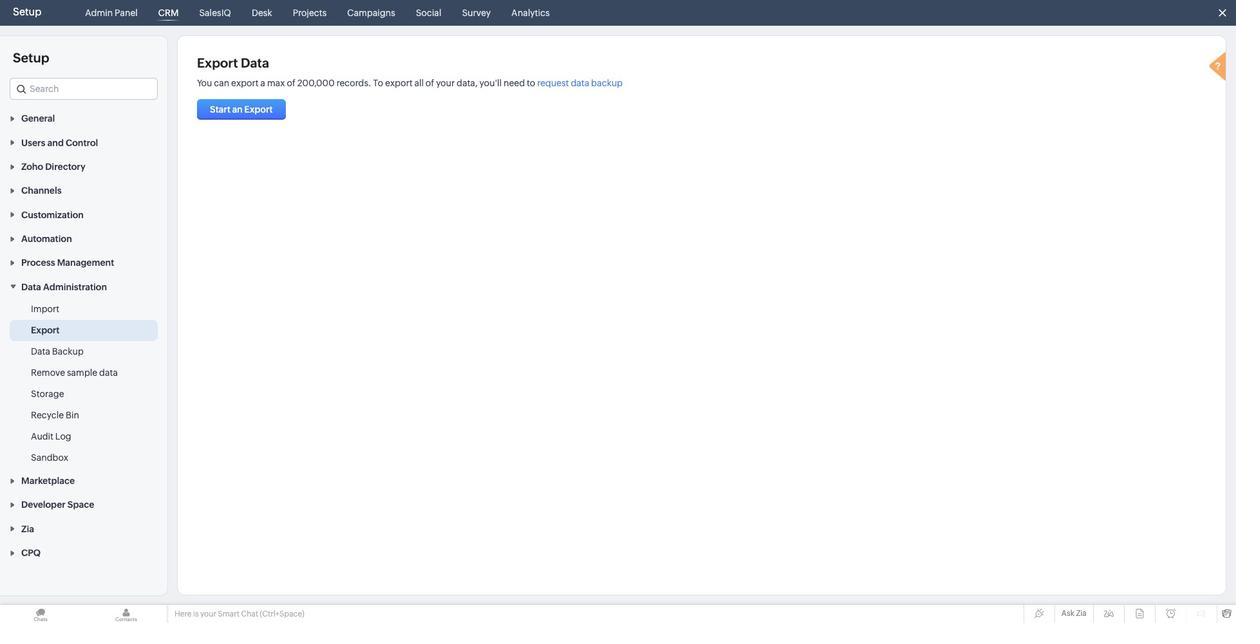 Task type: locate. For each thing, give the bounding box(es) containing it.
chat
[[241, 610, 258, 619]]

(ctrl+space)
[[260, 610, 304, 619]]

your
[[200, 610, 216, 619]]

crm
[[158, 8, 179, 18]]

survey link
[[457, 0, 496, 26]]

contacts image
[[86, 605, 167, 623]]

social link
[[411, 0, 447, 26]]

ask zia
[[1062, 609, 1087, 618]]

chats image
[[0, 605, 81, 623]]

desk link
[[247, 0, 277, 26]]

projects link
[[288, 0, 332, 26]]

panel
[[115, 8, 138, 18]]

admin panel link
[[80, 0, 143, 26]]

campaigns
[[347, 8, 395, 18]]

admin panel
[[85, 8, 138, 18]]



Task type: vqa. For each thing, say whether or not it's contained in the screenshot.
Admin Panel link
yes



Task type: describe. For each thing, give the bounding box(es) containing it.
here
[[175, 610, 192, 619]]

zia
[[1076, 609, 1087, 618]]

ask
[[1062, 609, 1075, 618]]

smart
[[218, 610, 240, 619]]

setup
[[13, 6, 41, 18]]

analytics link
[[506, 0, 555, 26]]

crm link
[[153, 0, 184, 26]]

salesiq
[[199, 8, 231, 18]]

social
[[416, 8, 442, 18]]

projects
[[293, 8, 327, 18]]

here is your smart chat (ctrl+space)
[[175, 610, 304, 619]]

analytics
[[512, 8, 550, 18]]

campaigns link
[[342, 0, 400, 26]]

survey
[[462, 8, 491, 18]]

admin
[[85, 8, 113, 18]]

desk
[[252, 8, 272, 18]]

salesiq link
[[194, 0, 236, 26]]

is
[[193, 610, 199, 619]]



